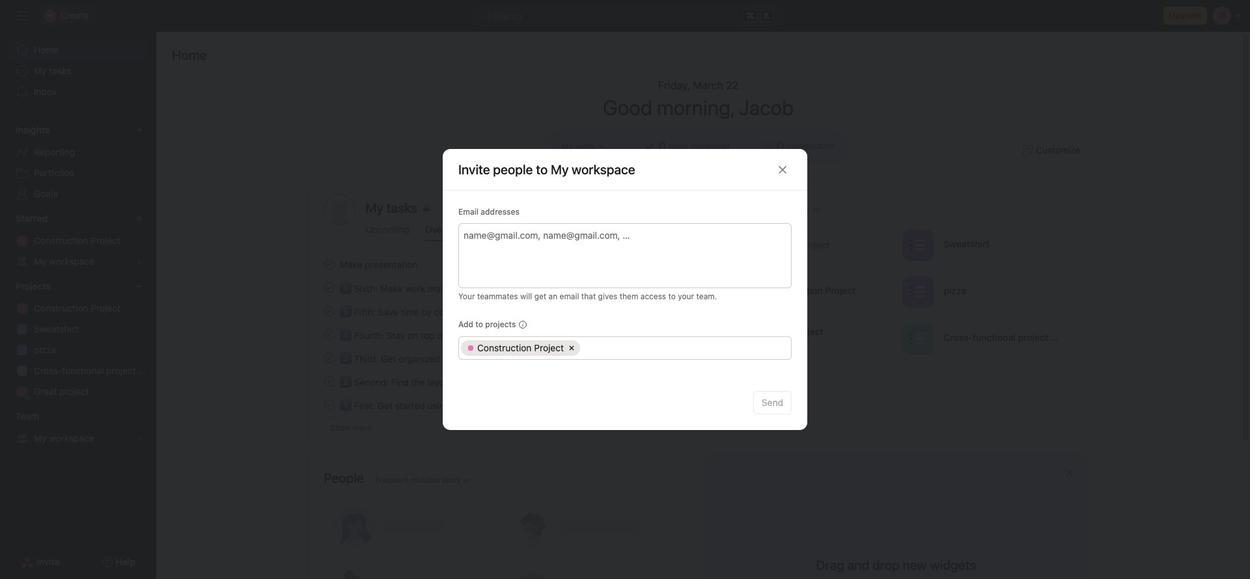 Task type: describe. For each thing, give the bounding box(es) containing it.
7 mark complete image from the top
[[321, 397, 337, 413]]

name@gmail.com, name@gmail.com, … text field
[[464, 227, 785, 243]]

3 mark complete checkbox from the top
[[321, 350, 337, 366]]

2 list image from the top
[[910, 331, 926, 347]]

more information image
[[519, 321, 527, 329]]

6 mark complete image from the top
[[321, 374, 337, 389]]

list image
[[910, 284, 926, 300]]

teams element
[[0, 405, 156, 452]]

1 list image from the top
[[910, 237, 926, 253]]

dismiss image
[[1065, 468, 1075, 479]]

starred element
[[0, 207, 156, 275]]

4 mark complete image from the top
[[321, 327, 337, 343]]

insights element
[[0, 119, 156, 207]]



Task type: locate. For each thing, give the bounding box(es) containing it.
hide sidebar image
[[17, 10, 27, 21]]

1 mark complete image from the top
[[321, 257, 337, 272]]

1 vertical spatial list image
[[910, 331, 926, 347]]

board image
[[733, 284, 749, 300]]

mark complete image
[[321, 257, 337, 272], [321, 280, 337, 296], [321, 304, 337, 319], [321, 327, 337, 343], [321, 350, 337, 366], [321, 374, 337, 389], [321, 397, 337, 413]]

row for more information image
[[459, 337, 791, 360]]

2 mark complete checkbox from the top
[[321, 327, 337, 343]]

2 vertical spatial mark complete checkbox
[[321, 350, 337, 366]]

1 vertical spatial mark complete checkbox
[[321, 327, 337, 343]]

add profile photo image
[[324, 194, 355, 225]]

projects element
[[0, 275, 156, 405]]

cell
[[461, 341, 580, 356], [461, 341, 580, 356], [582, 341, 787, 356], [582, 341, 787, 356]]

row for more information icon
[[459, 337, 791, 360]]

4 mark complete checkbox from the top
[[321, 397, 337, 413]]

more information image
[[519, 321, 527, 329]]

0 vertical spatial mark complete checkbox
[[321, 304, 337, 319]]

close this dialog image
[[778, 164, 788, 175], [778, 164, 788, 175]]

close this dialog image for name@gmail.com, name@gmail.com, … text box
[[778, 164, 788, 175]]

dialog
[[443, 149, 808, 431], [443, 149, 808, 431]]

0 vertical spatial list image
[[910, 237, 926, 253]]

close this dialog image for name@gmail.com, name@gmail.com, … text field
[[778, 164, 788, 175]]

board image
[[733, 331, 749, 347]]

3 mark complete image from the top
[[321, 304, 337, 319]]

name@gmail.com, name@gmail.com, … text field
[[464, 227, 785, 243]]

list image up list image
[[910, 237, 926, 253]]

list image down list image
[[910, 331, 926, 347]]

list item
[[720, 225, 897, 265], [308, 276, 693, 300], [308, 300, 693, 323], [308, 323, 693, 347], [308, 347, 693, 370]]

Mark complete checkbox
[[321, 257, 337, 272], [321, 280, 337, 296], [321, 374, 337, 389], [321, 397, 337, 413]]

Mark complete checkbox
[[321, 304, 337, 319], [321, 327, 337, 343], [321, 350, 337, 366]]

3 mark complete checkbox from the top
[[321, 374, 337, 389]]

row
[[459, 337, 791, 360], [459, 337, 791, 360]]

2 mark complete image from the top
[[321, 280, 337, 296]]

2 mark complete checkbox from the top
[[321, 280, 337, 296]]

5 mark complete image from the top
[[321, 350, 337, 366]]

1 mark complete checkbox from the top
[[321, 257, 337, 272]]

1 mark complete checkbox from the top
[[321, 304, 337, 319]]

global element
[[0, 32, 156, 110]]

list image
[[910, 237, 926, 253], [910, 331, 926, 347]]



Task type: vqa. For each thing, say whether or not it's contained in the screenshot.
Projects to the left
no



